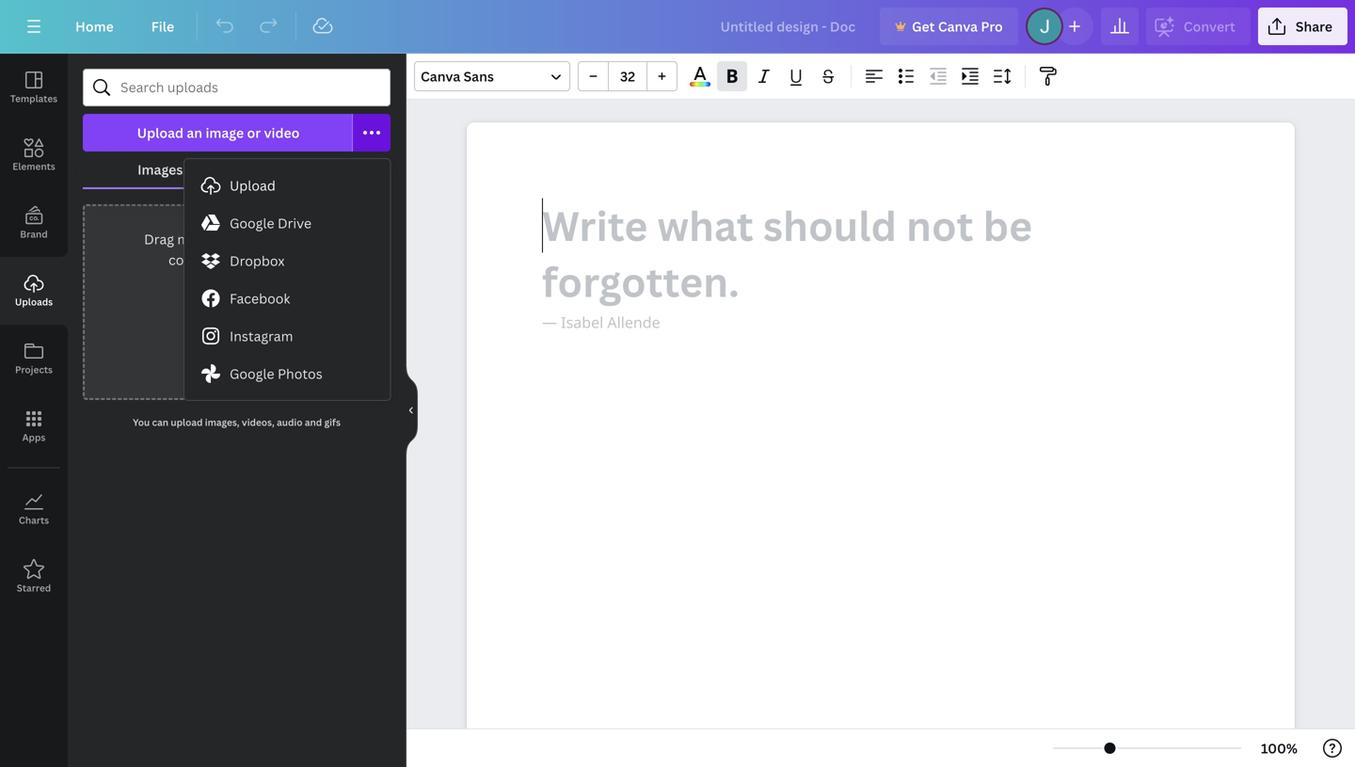 Task type: locate. For each thing, give the bounding box(es) containing it.
connect
[[168, 251, 221, 269]]

0 vertical spatial upload
[[268, 230, 312, 248]]

apps
[[22, 431, 46, 444]]

group
[[578, 61, 678, 91]]

color range image
[[690, 82, 711, 87]]

or right drive
[[316, 230, 329, 248]]

upload
[[137, 124, 184, 142], [230, 176, 276, 194]]

charts
[[19, 514, 49, 527]]

1 vertical spatial or
[[316, 230, 329, 248]]

1 vertical spatial canva
[[421, 67, 461, 85]]

upload up account...
[[268, 230, 312, 248]]

home
[[75, 17, 114, 35]]

canva
[[938, 17, 978, 35], [421, 67, 461, 85]]

1 vertical spatial upload
[[230, 176, 276, 194]]

None text field
[[467, 122, 1295, 767]]

100%
[[1262, 739, 1298, 757]]

media
[[177, 230, 216, 248]]

google inside button
[[230, 365, 274, 383]]

brand
[[20, 228, 48, 241]]

drag
[[144, 230, 174, 248]]

google photos button
[[185, 355, 390, 393]]

main menu bar
[[0, 0, 1356, 54]]

starred
[[17, 582, 51, 594]]

side panel tab list
[[0, 54, 68, 611]]

upload for upload an image or video
[[137, 124, 184, 142]]

images button
[[83, 152, 238, 187]]

an inside the 'drag media here to upload or connect an account...'
[[224, 251, 239, 269]]

facebook
[[230, 289, 290, 307]]

0 vertical spatial google
[[230, 214, 274, 232]]

upload right can
[[171, 416, 203, 429]]

1 horizontal spatial upload
[[268, 230, 312, 248]]

google
[[230, 214, 274, 232], [230, 365, 274, 383]]

or inside button
[[247, 124, 261, 142]]

get
[[912, 17, 935, 35]]

1 vertical spatial an
[[224, 251, 239, 269]]

audio
[[277, 416, 303, 429]]

an left image at the top left of the page
[[187, 124, 202, 142]]

convert
[[1184, 17, 1236, 35]]

file button
[[136, 8, 189, 45]]

0 vertical spatial upload
[[137, 124, 184, 142]]

pro
[[981, 17, 1003, 35]]

elements
[[12, 160, 55, 173]]

1 horizontal spatial an
[[224, 251, 239, 269]]

1 horizontal spatial upload
[[230, 176, 276, 194]]

0 horizontal spatial an
[[187, 124, 202, 142]]

0 vertical spatial canva
[[938, 17, 978, 35]]

2 google from the top
[[230, 365, 274, 383]]

1 horizontal spatial or
[[316, 230, 329, 248]]

– – number field
[[615, 67, 641, 85]]

canva inside "get canva pro" button
[[938, 17, 978, 35]]

instagram
[[230, 327, 293, 345]]

drag media here to upload or connect an account...
[[144, 230, 329, 269]]

1 vertical spatial upload
[[171, 416, 203, 429]]

upload
[[268, 230, 312, 248], [171, 416, 203, 429]]

or inside the 'drag media here to upload or connect an account...'
[[316, 230, 329, 248]]

0 horizontal spatial upload
[[137, 124, 184, 142]]

menu
[[185, 159, 390, 400]]

upload inside the 'drag media here to upload or connect an account...'
[[268, 230, 312, 248]]

1 horizontal spatial canva
[[938, 17, 978, 35]]

0 horizontal spatial canva
[[421, 67, 461, 85]]

1 google from the top
[[230, 214, 274, 232]]

1 vertical spatial google
[[230, 365, 274, 383]]

upload up images button
[[137, 124, 184, 142]]

google inside button
[[230, 214, 274, 232]]

or
[[247, 124, 261, 142], [316, 230, 329, 248]]

100% button
[[1249, 733, 1310, 763]]

menu containing upload
[[185, 159, 390, 400]]

home link
[[60, 8, 129, 45]]

0 vertical spatial an
[[187, 124, 202, 142]]

canva left sans
[[421, 67, 461, 85]]

Design title text field
[[706, 8, 873, 45]]

drive
[[278, 214, 312, 232]]

0 horizontal spatial or
[[247, 124, 261, 142]]

or left video
[[247, 124, 261, 142]]

images,
[[205, 416, 240, 429]]

an down here
[[224, 251, 239, 269]]

photos
[[278, 365, 323, 383]]

0 vertical spatial or
[[247, 124, 261, 142]]

charts button
[[0, 475, 68, 543]]

and
[[305, 416, 322, 429]]

to
[[251, 230, 265, 248]]

here
[[220, 230, 248, 248]]

share
[[1296, 17, 1333, 35]]

canva sans
[[421, 67, 494, 85]]

upload an image or video button
[[83, 114, 353, 152]]

canva left pro
[[938, 17, 978, 35]]

upload for upload
[[230, 176, 276, 194]]

gifs
[[324, 416, 341, 429]]

an
[[187, 124, 202, 142], [224, 251, 239, 269]]

share button
[[1258, 8, 1348, 45]]

upload up google drive
[[230, 176, 276, 194]]



Task type: describe. For each thing, give the bounding box(es) containing it.
hide image
[[406, 365, 418, 456]]

images
[[138, 160, 183, 178]]

Search uploads search field
[[120, 70, 378, 105]]

google drive button
[[185, 204, 390, 242]]

videos,
[[242, 416, 275, 429]]

google for google drive
[[230, 214, 274, 232]]

uploads button
[[0, 257, 68, 325]]

apps button
[[0, 393, 68, 460]]

0 horizontal spatial upload
[[171, 416, 203, 429]]

account...
[[243, 251, 305, 269]]

templates
[[10, 92, 58, 105]]

image
[[206, 124, 244, 142]]

you
[[133, 416, 150, 429]]

video
[[264, 124, 300, 142]]

an inside button
[[187, 124, 202, 142]]

can
[[152, 416, 169, 429]]

uploads
[[15, 296, 53, 308]]

dropbox
[[230, 252, 285, 270]]

get canva pro button
[[880, 8, 1018, 45]]

elements button
[[0, 121, 68, 189]]

upload an image or video
[[137, 124, 300, 142]]

brand button
[[0, 189, 68, 257]]

canva inside canva sans popup button
[[421, 67, 461, 85]]

canva sans button
[[414, 61, 570, 91]]

get canva pro
[[912, 17, 1003, 35]]

projects
[[15, 363, 53, 376]]

google for google photos
[[230, 365, 274, 383]]

facebook button
[[185, 280, 390, 317]]

convert button
[[1146, 8, 1251, 45]]

you can upload images, videos, audio and gifs
[[133, 416, 341, 429]]

starred button
[[0, 543, 68, 611]]

projects button
[[0, 325, 68, 393]]

file
[[151, 17, 174, 35]]

instagram button
[[185, 317, 390, 355]]

upload button
[[185, 167, 390, 204]]

google photos
[[230, 365, 323, 383]]

sans
[[464, 67, 494, 85]]

templates button
[[0, 54, 68, 121]]

google drive
[[230, 214, 312, 232]]

dropbox button
[[185, 242, 390, 280]]



Task type: vqa. For each thing, say whether or not it's contained in the screenshot.
Canva inside button
yes



